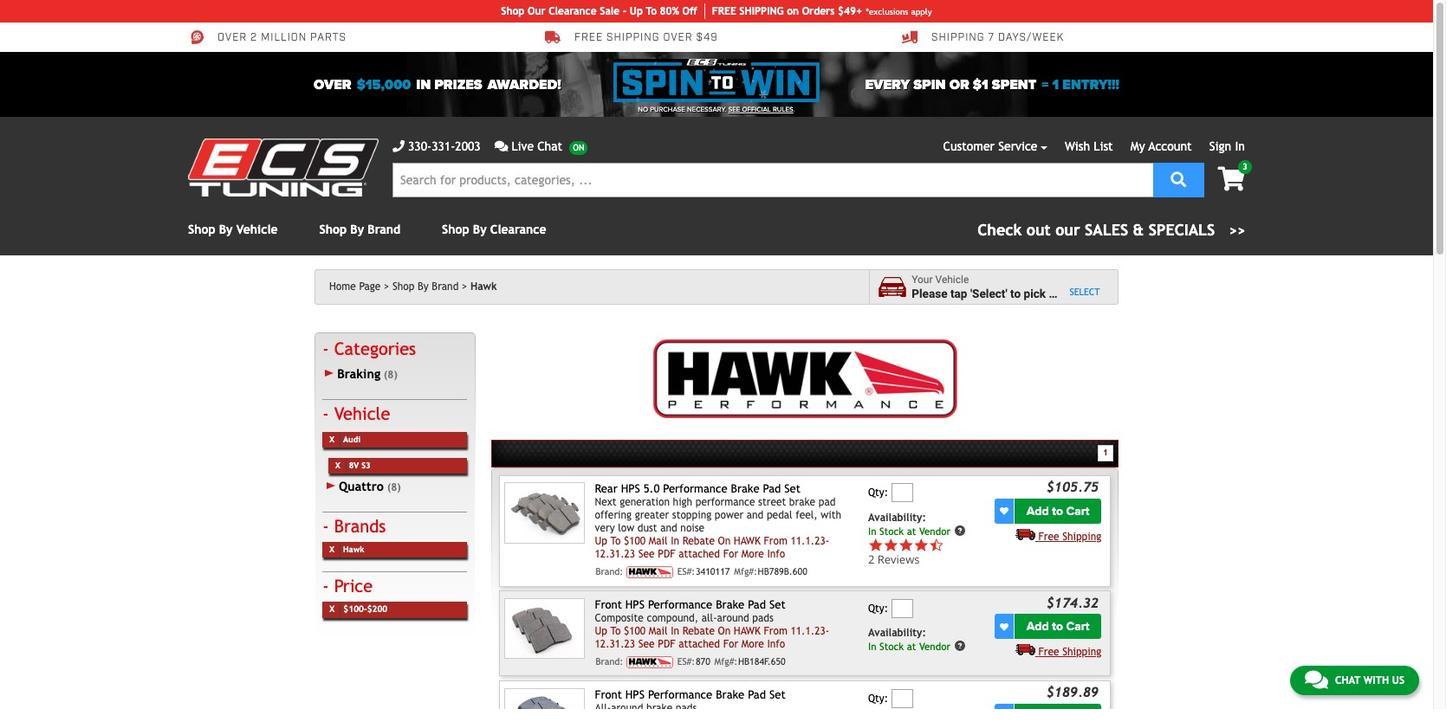 Task type: vqa. For each thing, say whether or not it's contained in the screenshot.
Cart for $174.32
yes



Task type: locate. For each thing, give the bounding box(es) containing it.
customer service
[[943, 139, 1038, 153]]

mfg#: right 3410117
[[734, 567, 757, 577]]

noise
[[680, 523, 705, 535]]

brake down es#: 870 mfg#: hb184f.650
[[716, 688, 744, 701]]

1 vertical spatial and
[[660, 523, 677, 535]]

brand:
[[596, 567, 623, 577], [596, 657, 623, 667]]

free shipping for $174.32
[[1038, 647, 1101, 659]]

2 vertical spatial brake
[[716, 688, 744, 701]]

0 vertical spatial to
[[646, 5, 657, 17]]

1 vertical spatial pdf
[[658, 639, 675, 651]]

1 vertical spatial hawk - corporate logo image
[[626, 657, 673, 669]]

add
[[1026, 504, 1049, 519], [1026, 620, 1049, 634]]

hawk inside brands x hawk
[[343, 545, 364, 555]]

spent
[[992, 76, 1036, 93]]

set inside front hps performance brake pad set composite compound, all-around pads up to $100 mail in rebate on hawk from 11.1.23- 12.31.23 see pdf attached for more info
[[769, 598, 785, 611]]

shop by brand
[[319, 223, 400, 237], [392, 281, 459, 293]]

add to cart down $105.75
[[1026, 504, 1090, 519]]

to down $105.75
[[1052, 504, 1063, 519]]

1 vertical spatial info
[[767, 639, 785, 651]]

0 horizontal spatial star image
[[883, 538, 898, 553]]

brand up page
[[368, 223, 400, 237]]

2 add to cart button from the top
[[1015, 615, 1101, 640]]

1 hawk from the top
[[734, 536, 761, 548]]

12.31.23 inside front hps performance brake pad set composite compound, all-around pads up to $100 mail in rebate on hawk from 11.1.23- 12.31.23 see pdf attached for more info
[[595, 639, 635, 651]]

shop by brand right page
[[392, 281, 459, 293]]

front for front hps performance brake pad set composite compound, all-around pads up to $100 mail in rebate on hawk from 11.1.23- 12.31.23 see pdf attached for more info
[[595, 598, 622, 611]]

es#: left "870"
[[677, 657, 695, 667]]

shop by brand link up home page link
[[319, 223, 400, 237]]

1 12.31.23 from the top
[[595, 549, 635, 561]]

shop by brand link right page
[[392, 281, 467, 293]]

1 add to cart from the top
[[1026, 504, 1090, 519]]

free
[[712, 5, 736, 17]]

add for $174.32
[[1026, 620, 1049, 634]]

add to cart button down $174.32
[[1015, 615, 1101, 640]]

free shipping image
[[1015, 528, 1035, 540]]

1 star image from the left
[[883, 538, 898, 553]]

composite
[[595, 613, 644, 625]]

brake for front hps performance brake pad set composite compound, all-around pads up to $100 mail in rebate on hawk from 11.1.23- 12.31.23 see pdf attached for more info
[[716, 598, 744, 611]]

2 pdf from the top
[[658, 639, 675, 651]]

front inside front hps performance brake pad set composite compound, all-around pads up to $100 mail in rebate on hawk from 11.1.23- 12.31.23 see pdf attached for more info
[[595, 598, 622, 611]]

1 brand: from the top
[[596, 567, 623, 577]]

es#:
[[677, 567, 695, 577], [677, 657, 695, 667]]

front up composite
[[595, 598, 622, 611]]

and down greater
[[660, 523, 677, 535]]

every
[[865, 76, 910, 93]]

1 qty: from the top
[[868, 487, 888, 499]]

hps down composite
[[625, 688, 645, 701]]

2 vertical spatial up
[[595, 626, 607, 638]]

1 vertical spatial vehicle
[[935, 274, 969, 286]]

2 vertical spatial to
[[610, 626, 621, 638]]

no purchase necessary. see official rules .
[[638, 106, 795, 114]]

shop by brand link for home page
[[392, 281, 467, 293]]

0 vertical spatial stock
[[879, 525, 904, 537]]

hps up generation
[[621, 483, 640, 496]]

1 free shipping from the top
[[1038, 531, 1101, 543]]

brand for shop by vehicle
[[368, 223, 400, 237]]

vehicle up tap in the right of the page
[[935, 274, 969, 286]]

0 horizontal spatial hawk
[[343, 545, 364, 555]]

1 vertical spatial over
[[314, 76, 351, 93]]

1 vertical spatial shipping
[[1062, 531, 1101, 543]]

2 rebate from the top
[[682, 626, 715, 638]]

pad up "pads"
[[748, 598, 766, 611]]

2 vertical spatial performance
[[648, 688, 712, 701]]

from down "pads"
[[764, 626, 787, 638]]

add to wish list image
[[1000, 507, 1008, 516]]

shopping cart image
[[1218, 167, 1245, 191]]

0 vertical spatial brake
[[731, 483, 759, 496]]

shipping down $105.75
[[1062, 531, 1101, 543]]

0 vertical spatial on
[[718, 536, 731, 548]]

0 vertical spatial front hps performance brake pad set link
[[595, 598, 785, 611]]

qty: for $174.32
[[868, 603, 888, 615]]

$100 down low
[[624, 536, 646, 548]]

1 vertical spatial mfg#:
[[714, 657, 738, 667]]

free shipping image
[[1015, 644, 1035, 656]]

None text field
[[891, 484, 913, 503], [891, 599, 913, 619], [891, 689, 913, 708], [891, 484, 913, 503], [891, 599, 913, 619], [891, 689, 913, 708]]

shop by brand up home page link
[[319, 223, 400, 237]]

1 horizontal spatial hawk
[[470, 281, 497, 293]]

up inside rear hps 5.0 performance brake pad set next generation high performance street brake pad offering greater stopping power and pedal feel, with very low dust and noise up to $100 mail in rebate on hawk from 11.1.23- 12.31.23 see pdf attached for more info
[[595, 536, 607, 548]]

more up hb184f.650
[[741, 639, 764, 651]]

2 vertical spatial set
[[769, 688, 785, 701]]

cart down $105.75
[[1066, 504, 1090, 519]]

0 vertical spatial vendor
[[919, 525, 950, 537]]

2 front hps performance brake pad set link from the top
[[595, 688, 785, 701]]

page
[[359, 281, 381, 293]]

shipping
[[931, 31, 985, 44], [1062, 531, 1101, 543], [1062, 647, 1101, 659]]

comments image for live
[[494, 140, 508, 152]]

1 add to cart button from the top
[[1015, 499, 1101, 524]]

free down shop our clearance sale - up to 80% off
[[574, 31, 603, 44]]

11.1.23- inside front hps performance brake pad set composite compound, all-around pads up to $100 mail in rebate on hawk from 11.1.23- 12.31.23 see pdf attached for more info
[[791, 626, 829, 638]]

3 qty: from the top
[[868, 693, 888, 705]]

set for front hps performance brake pad set composite compound, all-around pads up to $100 mail in rebate on hawk from 11.1.23- 12.31.23 see pdf attached for more info
[[769, 598, 785, 611]]

(8) right quattro
[[387, 482, 401, 494]]

2 more from the top
[[741, 639, 764, 651]]

2 for from the top
[[723, 639, 738, 651]]

0 vertical spatial hps
[[621, 483, 640, 496]]

$174.32
[[1046, 595, 1099, 611]]

0 vertical spatial to
[[1010, 286, 1021, 300]]

on down power
[[718, 536, 731, 548]]

1 vertical spatial performance
[[648, 598, 712, 611]]

1 from from the top
[[764, 536, 787, 548]]

1 horizontal spatial over
[[314, 76, 351, 93]]

select link
[[1070, 287, 1100, 298]]

see down 'compound,'
[[638, 639, 655, 651]]

brand
[[368, 223, 400, 237], [432, 281, 459, 293]]

0 vertical spatial shop by brand
[[319, 223, 400, 237]]

necessary.
[[687, 106, 727, 114]]

1 rebate from the top
[[682, 536, 715, 548]]

1 vertical spatial add to cart
[[1026, 620, 1090, 634]]

1 vertical spatial set
[[769, 598, 785, 611]]

1 vertical spatial shop by brand link
[[392, 281, 467, 293]]

1 more from the top
[[741, 549, 764, 561]]

braking
[[337, 366, 380, 381]]

off
[[682, 5, 697, 17]]

with
[[821, 510, 841, 522], [1363, 675, 1389, 687]]

0 vertical spatial qty:
[[868, 487, 888, 499]]

0 vertical spatial brand:
[[596, 567, 623, 577]]

rebate down noise
[[682, 536, 715, 548]]

set down hb184f.650
[[769, 688, 785, 701]]

$100 inside rear hps 5.0 performance brake pad set next generation high performance street brake pad offering greater stopping power and pedal feel, with very low dust and noise up to $100 mail in rebate on hawk from 11.1.23- 12.31.23 see pdf attached for more info
[[624, 536, 646, 548]]

shop our clearance sale - up to 80% off
[[501, 5, 697, 17]]

2 inside over 2 million parts link
[[250, 31, 258, 44]]

1 stock from the top
[[879, 525, 904, 537]]

mail down dust
[[649, 536, 668, 548]]

1 info from the top
[[767, 549, 785, 561]]

more inside rear hps 5.0 performance brake pad set next generation high performance street brake pad offering greater stopping power and pedal feel, with very low dust and noise up to $100 mail in rebate on hawk from 11.1.23- 12.31.23 see pdf attached for more info
[[741, 549, 764, 561]]

2 left reviews
[[868, 552, 875, 568]]

brand: down composite
[[596, 657, 623, 667]]

performance for front hps performance brake pad set composite compound, all-around pads up to $100 mail in rebate on hawk from 11.1.23- 12.31.23 see pdf attached for more info
[[648, 598, 712, 611]]

million
[[261, 31, 307, 44]]

0 vertical spatial with
[[821, 510, 841, 522]]

hawk down shop by clearance link
[[470, 281, 497, 293]]

0 vertical spatial see
[[728, 106, 740, 114]]

1 question sign image from the top
[[954, 525, 966, 537]]

rear hps 5.0 performance brake pad set link
[[595, 483, 800, 496]]

hawk - corporate logo image for $174.32
[[626, 657, 673, 669]]

cart for $174.32
[[1066, 620, 1090, 634]]

0 horizontal spatial 1
[[1052, 76, 1059, 93]]

add up free shipping icon
[[1026, 504, 1049, 519]]

2 12.31.23 from the top
[[595, 639, 635, 651]]

set for front hps performance brake pad set
[[769, 688, 785, 701]]

pad for front hps performance brake pad set
[[748, 688, 766, 701]]

1 vertical spatial front
[[595, 688, 622, 701]]

select
[[1070, 287, 1100, 297]]

free right free shipping image
[[1038, 647, 1059, 659]]

1 vertical spatial to
[[610, 536, 621, 548]]

2 vertical spatial see
[[638, 639, 655, 651]]

2 add from the top
[[1026, 620, 1049, 634]]

attached up 3410117
[[679, 549, 720, 561]]

2 reviews link
[[868, 538, 991, 568], [868, 552, 944, 568]]

clearance right our
[[549, 5, 597, 17]]

every spin or $1 spent = 1 entry!!!
[[865, 76, 1119, 93]]

2 star image from the left
[[898, 538, 914, 553]]

1 vertical spatial qty:
[[868, 603, 888, 615]]

brand: down "very"
[[596, 567, 623, 577]]

by down 2003
[[473, 223, 487, 237]]

Search text field
[[392, 163, 1153, 198]]

0 vertical spatial cart
[[1066, 504, 1090, 519]]

at
[[907, 525, 916, 537], [907, 641, 916, 653]]

availability: in stock at vendor down reviews
[[868, 628, 950, 653]]

hawk down the around
[[734, 626, 761, 638]]

0 vertical spatial $100
[[624, 536, 646, 548]]

specials
[[1149, 221, 1215, 239]]

2 availability: in stock at vendor from the top
[[868, 628, 950, 653]]

info up hb184f.650
[[767, 639, 785, 651]]

1 horizontal spatial comments image
[[1305, 670, 1328, 691]]

set up the brake
[[784, 483, 800, 496]]

es#: 3410117 mfg#: hb789b.600
[[677, 567, 807, 577]]

performance up high
[[663, 483, 727, 496]]

0 horizontal spatial clearance
[[490, 223, 546, 237]]

comments image left chat with us
[[1305, 670, 1328, 691]]

2 hawk from the top
[[734, 626, 761, 638]]

$100 down composite
[[624, 626, 646, 638]]

by
[[219, 223, 233, 237], [350, 223, 364, 237], [473, 223, 487, 237], [418, 281, 429, 293]]

1 vertical spatial on
[[718, 626, 731, 638]]

2 left million
[[250, 31, 258, 44]]

1 vertical spatial shop by brand
[[392, 281, 459, 293]]

es#: left 3410117
[[677, 567, 695, 577]]

over for over 2 million parts
[[217, 31, 247, 44]]

(8) down categories
[[384, 369, 398, 381]]

0 vertical spatial hawk - corporate logo image
[[626, 567, 673, 579]]

my account
[[1131, 139, 1192, 153]]

pads
[[752, 613, 774, 625]]

1 hawk - corporate logo image from the top
[[626, 567, 673, 579]]

to down composite
[[610, 626, 621, 638]]

home page
[[329, 281, 381, 293]]

1 vertical spatial stock
[[879, 641, 904, 653]]

0 vertical spatial pad
[[763, 483, 781, 496]]

s3
[[361, 461, 371, 471]]

1 vendor from the top
[[919, 525, 950, 537]]

0 vertical spatial brand
[[368, 223, 400, 237]]

1 front from the top
[[595, 598, 622, 611]]

0 horizontal spatial star image
[[868, 538, 883, 553]]

3410117
[[696, 567, 730, 577]]

up right -
[[630, 5, 643, 17]]

x audi
[[329, 435, 361, 445]]

comments image inside chat with us link
[[1305, 670, 1328, 691]]

front hps performance brake pad set link down "870"
[[595, 688, 785, 701]]

1 11.1.23- from the top
[[791, 536, 829, 548]]

1 attached from the top
[[679, 549, 720, 561]]

to
[[646, 5, 657, 17], [610, 536, 621, 548], [610, 626, 621, 638]]

add to cart button for $105.75
[[1015, 499, 1101, 524]]

purchase
[[650, 106, 685, 114]]

pdf inside rear hps 5.0 performance brake pad set next generation high performance street brake pad offering greater stopping power and pedal feel, with very low dust and noise up to $100 mail in rebate on hawk from 11.1.23- 12.31.23 see pdf attached for more info
[[658, 549, 675, 561]]

12.31.23 down composite
[[595, 639, 635, 651]]

hawk up es#: 3410117 mfg#: hb789b.600
[[734, 536, 761, 548]]

clearance
[[549, 5, 597, 17], [490, 223, 546, 237]]

from inside front hps performance brake pad set composite compound, all-around pads up to $100 mail in rebate on hawk from 11.1.23- 12.31.23 see pdf attached for more info
[[764, 626, 787, 638]]

hps inside front hps performance brake pad set composite compound, all-around pads up to $100 mail in rebate on hawk from 11.1.23- 12.31.23 see pdf attached for more info
[[625, 598, 645, 611]]

1 on from the top
[[718, 536, 731, 548]]

for up es#: 3410117 mfg#: hb789b.600
[[723, 549, 738, 561]]

add up free shipping image
[[1026, 620, 1049, 634]]

free right free shipping icon
[[1038, 531, 1059, 543]]

2 availability: from the top
[[868, 628, 926, 640]]

question sign image left free shipping image
[[954, 641, 966, 653]]

to down $174.32
[[1052, 620, 1063, 634]]

brake up the around
[[716, 598, 744, 611]]

1 front hps performance brake pad set link from the top
[[595, 598, 785, 611]]

add to cart
[[1026, 504, 1090, 519], [1026, 620, 1090, 634]]

info up hb789b.600
[[767, 549, 785, 561]]

brake for front hps performance brake pad set
[[716, 688, 744, 701]]

0 vertical spatial 2
[[250, 31, 258, 44]]

0 vertical spatial question sign image
[[954, 525, 966, 537]]

0 horizontal spatial over
[[217, 31, 247, 44]]

shop by brand for home page
[[392, 281, 459, 293]]

0 vertical spatial add
[[1026, 504, 1049, 519]]

1 vertical spatial rebate
[[682, 626, 715, 638]]

question sign image left free shipping icon
[[954, 525, 966, 537]]

2 reviews
[[868, 552, 920, 568]]

0 vertical spatial at
[[907, 525, 916, 537]]

from inside rear hps 5.0 performance brake pad set next generation high performance street brake pad offering greater stopping power and pedal feel, with very low dust and noise up to $100 mail in rebate on hawk from 11.1.23- 12.31.23 see pdf attached for more info
[[764, 536, 787, 548]]

1 es#: from the top
[[677, 567, 695, 577]]

1 vertical spatial to
[[1052, 504, 1063, 519]]

hawk - corporate logo image
[[626, 567, 673, 579], [626, 657, 673, 669]]

1 pdf from the top
[[658, 549, 675, 561]]

see down dust
[[638, 549, 655, 561]]

x left "8v"
[[335, 461, 340, 471]]

up down composite
[[595, 626, 607, 638]]

1 star image from the left
[[868, 538, 883, 553]]

question sign image
[[954, 525, 966, 537], [954, 641, 966, 653]]

see left official
[[728, 106, 740, 114]]

pdf down 'compound,'
[[658, 639, 675, 651]]

free shipping up $189.89
[[1038, 647, 1101, 659]]

0 horizontal spatial with
[[821, 510, 841, 522]]

0 vertical spatial free shipping
[[1038, 531, 1101, 543]]

to inside your vehicle please tap 'select' to pick a vehicle
[[1010, 286, 1021, 300]]

1 2 reviews link from the top
[[868, 538, 991, 568]]

1 vertical spatial clearance
[[490, 223, 546, 237]]

add to cart button for $174.32
[[1015, 615, 1101, 640]]

1 horizontal spatial 1
[[1103, 448, 1108, 458]]

power
[[715, 510, 743, 522]]

0 vertical spatial clearance
[[549, 5, 597, 17]]

comments image left live
[[494, 140, 508, 152]]

over 2 million parts link
[[188, 29, 346, 45]]

2 from from the top
[[764, 626, 787, 638]]

2 attached from the top
[[679, 639, 720, 651]]

0 vertical spatial availability: in stock at vendor
[[868, 512, 950, 537]]

add to cart button down $105.75
[[1015, 499, 1101, 524]]

2 vertical spatial hps
[[625, 688, 645, 701]]

to left the 80% on the left of page
[[646, 5, 657, 17]]

pdf down greater
[[658, 549, 675, 561]]

on down the around
[[718, 626, 731, 638]]

availability: down reviews
[[868, 628, 926, 640]]

0 vertical spatial performance
[[663, 483, 727, 496]]

to left 'pick'
[[1010, 286, 1021, 300]]

brake inside front hps performance brake pad set composite compound, all-around pads up to $100 mail in rebate on hawk from 11.1.23- 12.31.23 see pdf attached for more info
[[716, 598, 744, 611]]

2 es#: from the top
[[677, 657, 695, 667]]

chat with us link
[[1290, 666, 1419, 696]]

0 horizontal spatial comments image
[[494, 140, 508, 152]]

x
[[329, 435, 334, 445], [335, 461, 340, 471], [329, 545, 334, 555], [329, 605, 335, 615]]

1 link
[[1098, 446, 1113, 462]]

apply
[[911, 6, 932, 16]]

add for $105.75
[[1026, 504, 1049, 519]]

2 $100 from the top
[[624, 626, 646, 638]]

performance down "870"
[[648, 688, 712, 701]]

shop by clearance
[[442, 223, 546, 237]]

hps for $174.32
[[625, 598, 645, 611]]

1 horizontal spatial star image
[[898, 538, 914, 553]]

for
[[723, 549, 738, 561], [723, 639, 738, 651]]

availability: in stock at vendor up half star image
[[868, 512, 950, 537]]

pad inside front hps performance brake pad set composite compound, all-around pads up to $100 mail in rebate on hawk from 11.1.23- 12.31.23 see pdf attached for more info
[[748, 598, 766, 611]]

attached inside front hps performance brake pad set composite compound, all-around pads up to $100 mail in rebate on hawk from 11.1.23- 12.31.23 see pdf attached for more info
[[679, 639, 720, 651]]

2 cart from the top
[[1066, 620, 1090, 634]]

2 front from the top
[[595, 688, 622, 701]]

tap
[[950, 286, 967, 300]]

2 qty: from the top
[[868, 603, 888, 615]]

0 vertical spatial availability:
[[868, 512, 926, 524]]

2 vertical spatial to
[[1052, 620, 1063, 634]]

comments image inside live chat link
[[494, 140, 508, 152]]

by down ecs tuning 'image'
[[219, 223, 233, 237]]

2 vertical spatial free
[[1038, 647, 1059, 659]]

1 vertical spatial 1
[[1103, 448, 1108, 458]]

wish
[[1065, 139, 1090, 153]]

cart
[[1066, 504, 1090, 519], [1066, 620, 1090, 634]]

over left million
[[217, 31, 247, 44]]

1 vertical spatial es#:
[[677, 657, 695, 667]]

info inside rear hps 5.0 performance brake pad set next generation high performance street brake pad offering greater stopping power and pedal feel, with very low dust and noise up to $100 mail in rebate on hawk from 11.1.23- 12.31.23 see pdf attached for more info
[[767, 549, 785, 561]]

vehicle inside your vehicle please tap 'select' to pick a vehicle
[[935, 274, 969, 286]]

free shipping right free shipping icon
[[1038, 531, 1101, 543]]

x inside x 8v s3 quattro (8)
[[335, 461, 340, 471]]

11.1.23- down hb789b.600
[[791, 626, 829, 638]]

clearance for by
[[490, 223, 546, 237]]

2 hawk - corporate logo image from the top
[[626, 657, 673, 669]]

comments image for chat
[[1305, 670, 1328, 691]]

1 $100 from the top
[[624, 536, 646, 548]]

brand for home page
[[432, 281, 459, 293]]

1 vertical spatial cart
[[1066, 620, 1090, 634]]

rebate inside front hps performance brake pad set composite compound, all-around pads up to $100 mail in rebate on hawk from 11.1.23- 12.31.23 see pdf attached for more info
[[682, 626, 715, 638]]

1 availability: from the top
[[868, 512, 926, 524]]

shipping up $189.89
[[1062, 647, 1101, 659]]

hb184f.650
[[738, 657, 786, 667]]

2003
[[455, 139, 481, 153]]

to inside front hps performance brake pad set composite compound, all-around pads up to $100 mail in rebate on hawk from 11.1.23- 12.31.23 see pdf attached for more info
[[610, 626, 621, 638]]

with left us
[[1363, 675, 1389, 687]]

1 horizontal spatial clearance
[[549, 5, 597, 17]]

x left audi on the bottom left
[[329, 435, 334, 445]]

0 vertical spatial 1
[[1052, 76, 1059, 93]]

and
[[747, 510, 764, 522], [660, 523, 677, 535]]

on
[[718, 536, 731, 548], [718, 626, 731, 638]]

free shipping for $105.75
[[1038, 531, 1101, 543]]

mail down 'compound,'
[[649, 626, 668, 638]]

front hps performance brake pad set link up 'compound,'
[[595, 598, 785, 611]]

0 vertical spatial mfg#:
[[734, 567, 757, 577]]

chat left us
[[1335, 675, 1360, 687]]

1 for from the top
[[723, 549, 738, 561]]

star image
[[868, 538, 883, 553], [898, 538, 914, 553]]

entry!!!
[[1063, 76, 1119, 93]]

vehicle down ecs tuning 'image'
[[236, 223, 278, 237]]

0 vertical spatial info
[[767, 549, 785, 561]]

hawk - corporate logo image down 'compound,'
[[626, 657, 673, 669]]

1 add from the top
[[1026, 504, 1049, 519]]

shop
[[501, 5, 524, 17], [188, 223, 215, 237], [319, 223, 347, 237], [442, 223, 469, 237], [392, 281, 415, 293]]

1 vertical spatial up
[[595, 536, 607, 548]]

please
[[912, 286, 947, 300]]

1 mail from the top
[[649, 536, 668, 548]]

on inside front hps performance brake pad set composite compound, all-around pads up to $100 mail in rebate on hawk from 11.1.23- 12.31.23 see pdf attached for more info
[[718, 626, 731, 638]]

and down street
[[747, 510, 764, 522]]

hps
[[621, 483, 640, 496], [625, 598, 645, 611], [625, 688, 645, 701]]

hawk down brands
[[343, 545, 364, 555]]

11.1.23-
[[791, 536, 829, 548], [791, 626, 829, 638]]

2 add to cart from the top
[[1026, 620, 1090, 634]]

1 cart from the top
[[1066, 504, 1090, 519]]

2 info from the top
[[767, 639, 785, 651]]

add to cart for $105.75
[[1026, 504, 1090, 519]]

for up es#: 870 mfg#: hb184f.650
[[723, 639, 738, 651]]

1 vertical spatial 11.1.23-
[[791, 626, 829, 638]]

2 11.1.23- from the top
[[791, 626, 829, 638]]

from down the pedal
[[764, 536, 787, 548]]

1 vertical spatial free shipping
[[1038, 647, 1101, 659]]

comments image
[[494, 140, 508, 152], [1305, 670, 1328, 691]]

0 horizontal spatial brand
[[368, 223, 400, 237]]

pad down hb184f.650
[[748, 688, 766, 701]]

1 vertical spatial pad
[[748, 598, 766, 611]]

0 vertical spatial add to cart button
[[1015, 499, 1101, 524]]

add to wish list image
[[1000, 623, 1008, 631]]

for inside front hps performance brake pad set composite compound, all-around pads up to $100 mail in rebate on hawk from 11.1.23- 12.31.23 see pdf attached for more info
[[723, 639, 738, 651]]

brands
[[334, 517, 386, 537]]

1 vertical spatial free
[[1038, 531, 1059, 543]]

hps inside rear hps 5.0 performance brake pad set next generation high performance street brake pad offering greater stopping power and pedal feel, with very low dust and noise up to $100 mail in rebate on hawk from 11.1.23- 12.31.23 see pdf attached for more info
[[621, 483, 640, 496]]

2 vertical spatial pad
[[748, 688, 766, 701]]

0 vertical spatial over
[[217, 31, 247, 44]]

0 vertical spatial pdf
[[658, 549, 675, 561]]

brand down shop by clearance
[[432, 281, 459, 293]]

set
[[784, 483, 800, 496], [769, 598, 785, 611], [769, 688, 785, 701]]

1 vertical spatial hawk
[[734, 626, 761, 638]]

$1
[[973, 76, 988, 93]]

hps up composite
[[625, 598, 645, 611]]

1 vertical spatial at
[[907, 641, 916, 653]]

front hps performance brake pad set link for $174.32
[[595, 598, 785, 611]]

0 vertical spatial (8)
[[384, 369, 398, 381]]

1 vertical spatial vendor
[[919, 641, 950, 653]]

price
[[334, 576, 373, 596]]

shipping left 7
[[931, 31, 985, 44]]

pedal
[[767, 510, 792, 522]]

0 vertical spatial 11.1.23-
[[791, 536, 829, 548]]

0 vertical spatial vehicle
[[236, 223, 278, 237]]

list
[[1094, 139, 1113, 153]]

0 horizontal spatial chat
[[537, 139, 562, 153]]

performance inside front hps performance brake pad set composite compound, all-around pads up to $100 mail in rebate on hawk from 11.1.23- 12.31.23 see pdf attached for more info
[[648, 598, 712, 611]]

star image
[[883, 538, 898, 553], [914, 538, 929, 553]]

2 brand: from the top
[[596, 657, 623, 667]]

1 at from the top
[[907, 525, 916, 537]]

attached up "870"
[[679, 639, 720, 651]]

categories braking (8)
[[334, 339, 416, 381]]

add to cart button
[[1015, 499, 1101, 524], [1015, 615, 1101, 640]]

my
[[1131, 139, 1145, 153]]

hawk - corporate logo image down dust
[[626, 567, 673, 579]]

see official rules link
[[728, 105, 793, 115]]

up inside front hps performance brake pad set composite compound, all-around pads up to $100 mail in rebate on hawk from 11.1.23- 12.31.23 see pdf attached for more info
[[595, 626, 607, 638]]

2 free shipping from the top
[[1038, 647, 1101, 659]]

2 on from the top
[[718, 626, 731, 638]]

shop our clearance sale - up to 80% off link
[[501, 3, 705, 19]]

offering
[[595, 510, 632, 522]]

chat
[[537, 139, 562, 153], [1335, 675, 1360, 687]]

rebate down all- at bottom
[[682, 626, 715, 638]]

2 mail from the top
[[649, 626, 668, 638]]

1 vertical spatial $100
[[624, 626, 646, 638]]



Task type: describe. For each thing, give the bounding box(es) containing it.
pad
[[819, 497, 836, 509]]

hawk - corporate logo image for $105.75
[[626, 567, 673, 579]]

$200
[[367, 605, 388, 615]]

for inside rear hps 5.0 performance brake pad set next generation high performance street brake pad offering greater stopping power and pedal feel, with very low dust and noise up to $100 mail in rebate on hawk from 11.1.23- 12.31.23 see pdf attached for more info
[[723, 549, 738, 561]]

brands x hawk
[[329, 517, 386, 555]]

shipping 7 days/week link
[[902, 29, 1064, 45]]

sales
[[1085, 221, 1128, 239]]

pdf inside front hps performance brake pad set composite compound, all-around pads up to $100 mail in rebate on hawk from 11.1.23- 12.31.23 see pdf attached for more info
[[658, 639, 675, 651]]

stopping
[[672, 510, 712, 522]]

brand: for $174.32
[[596, 657, 623, 667]]

2 at from the top
[[907, 641, 916, 653]]

2 vendor from the top
[[919, 641, 950, 653]]

pad inside rear hps 5.0 performance brake pad set next generation high performance street brake pad offering greater stopping power and pedal feel, with very low dust and noise up to $100 mail in rebate on hawk from 11.1.23- 12.31.23 see pdf attached for more info
[[763, 483, 781, 496]]

330-331-2003 link
[[392, 138, 481, 156]]

high
[[673, 497, 692, 509]]

parts
[[310, 31, 346, 44]]

free shipping over $49
[[574, 31, 718, 44]]

rebate inside rear hps 5.0 performance brake pad set next generation high performance street brake pad offering greater stopping power and pedal feel, with very low dust and noise up to $100 mail in rebate on hawk from 11.1.23- 12.31.23 see pdf attached for more info
[[682, 536, 715, 548]]

0 horizontal spatial and
[[660, 523, 677, 535]]

shop by brand link for shop by vehicle
[[319, 223, 400, 237]]

to inside rear hps 5.0 performance brake pad set next generation high performance street brake pad offering greater stopping power and pedal feel, with very low dust and noise up to $100 mail in rebate on hawk from 11.1.23- 12.31.23 see pdf attached for more info
[[610, 536, 621, 548]]

very
[[595, 523, 615, 535]]

phone image
[[392, 140, 405, 152]]

'select'
[[970, 286, 1007, 300]]

870
[[696, 657, 710, 667]]

1 vertical spatial with
[[1363, 675, 1389, 687]]

qty: for $105.75
[[868, 487, 888, 499]]

audi
[[343, 435, 361, 445]]

live chat
[[512, 139, 562, 153]]

info inside front hps performance brake pad set composite compound, all-around pads up to $100 mail in rebate on hawk from 11.1.23- 12.31.23 see pdf attached for more info
[[767, 639, 785, 651]]

$100 inside front hps performance brake pad set composite compound, all-around pads up to $100 mail in rebate on hawk from 11.1.23- 12.31.23 see pdf attached for more info
[[624, 626, 646, 638]]

rear hps 5.0 performance brake pad set next generation high performance street brake pad offering greater stopping power and pedal feel, with very low dust and noise up to $100 mail in rebate on hawk from 11.1.23- 12.31.23 see pdf attached for more info
[[595, 483, 841, 561]]

ecs tuning image
[[188, 139, 379, 197]]

customer
[[943, 139, 995, 153]]

categories
[[334, 339, 416, 359]]

over $15,000 in prizes
[[314, 76, 482, 93]]

free for $105.75
[[1038, 531, 1059, 543]]

es#3410117 - hb789b.600 - rear hps 5.0 performance brake pad set - next generation high performance street brake pad offering greater stopping power and pedal feel, with very low dust and noise - hawk - audi volkswagen image
[[504, 483, 585, 544]]

front hps performance brake pad set
[[595, 688, 785, 701]]

with inside rear hps 5.0 performance brake pad set next generation high performance street brake pad offering greater stopping power and pedal feel, with very low dust and noise up to $100 mail in rebate on hawk from 11.1.23- 12.31.23 see pdf attached for more info
[[821, 510, 841, 522]]

sales & specials
[[1085, 221, 1215, 239]]

live
[[512, 139, 534, 153]]

front hps performance brake pad set composite compound, all-around pads up to $100 mail in rebate on hawk from 11.1.23- 12.31.23 see pdf attached for more info
[[595, 598, 829, 651]]

$15,000
[[357, 76, 411, 93]]

pad for front hps performance brake pad set composite compound, all-around pads up to $100 mail in rebate on hawk from 11.1.23- 12.31.23 see pdf attached for more info
[[748, 598, 766, 611]]

5.0
[[644, 483, 660, 496]]

330-
[[408, 139, 432, 153]]

half star image
[[929, 538, 944, 553]]

brand: for $105.75
[[596, 567, 623, 577]]

$49+
[[838, 5, 862, 17]]

es#870 - hb184f.650 - front hps performance brake pad set - composite compound, all-around pads - hawk - audi volkswagen porsche image
[[504, 598, 585, 660]]

ecs tuning 'spin to win' contest logo image
[[613, 59, 820, 102]]

0 vertical spatial up
[[630, 5, 643, 17]]

es#: for $105.75
[[677, 567, 695, 577]]

2 stock from the top
[[879, 641, 904, 653]]

to for $174.32
[[1052, 620, 1063, 634]]

wish list link
[[1065, 139, 1113, 153]]

2 star image from the left
[[914, 538, 929, 553]]

in inside rear hps 5.0 performance brake pad set next generation high performance street brake pad offering greater stopping power and pedal feel, with very low dust and noise up to $100 mail in rebate on hawk from 11.1.23- 12.31.23 see pdf attached for more info
[[671, 536, 679, 548]]

11.1.23- inside rear hps 5.0 performance brake pad set next generation high performance street brake pad offering greater stopping power and pedal feel, with very low dust and noise up to $100 mail in rebate on hawk from 11.1.23- 12.31.23 see pdf attached for more info
[[791, 536, 829, 548]]

dust
[[637, 523, 657, 535]]

mail inside rear hps 5.0 performance brake pad set next generation high performance street brake pad offering greater stopping power and pedal feel, with very low dust and noise up to $100 mail in rebate on hawk from 11.1.23- 12.31.23 see pdf attached for more info
[[649, 536, 668, 548]]

street
[[758, 497, 786, 509]]

$100-
[[343, 605, 367, 615]]

wish list
[[1065, 139, 1113, 153]]

mail inside front hps performance brake pad set composite compound, all-around pads up to $100 mail in rebate on hawk from 11.1.23- 12.31.23 see pdf attached for more info
[[649, 626, 668, 638]]

front for front hps performance brake pad set
[[595, 688, 622, 701]]

2 2 reviews link from the top
[[868, 552, 944, 568]]

free for $174.32
[[1038, 647, 1059, 659]]

account
[[1148, 139, 1192, 153]]

brake inside rear hps 5.0 performance brake pad set next generation high performance street brake pad offering greater stopping power and pedal feel, with very low dust and noise up to $100 mail in rebate on hawk from 11.1.23- 12.31.23 see pdf attached for more info
[[731, 483, 759, 496]]

your
[[912, 274, 933, 286]]

performance inside rear hps 5.0 performance brake pad set next generation high performance street brake pad offering greater stopping power and pedal feel, with very low dust and noise up to $100 mail in rebate on hawk from 11.1.23- 12.31.23 see pdf attached for more info
[[663, 483, 727, 496]]

price x $100-$200
[[329, 576, 388, 615]]

add to cart for $174.32
[[1026, 620, 1090, 634]]

days/week
[[998, 31, 1064, 44]]

0 vertical spatial shipping
[[931, 31, 985, 44]]

*exclusions
[[866, 6, 908, 16]]

home
[[329, 281, 356, 293]]

shop by brand for shop by vehicle
[[319, 223, 400, 237]]

hawk inside rear hps 5.0 performance brake pad set next generation high performance street brake pad offering greater stopping power and pedal feel, with very low dust and noise up to $100 mail in rebate on hawk from 11.1.23- 12.31.23 see pdf attached for more info
[[734, 536, 761, 548]]

0 horizontal spatial vehicle
[[236, 223, 278, 237]]

1 horizontal spatial vehicle
[[334, 404, 390, 424]]

0 vertical spatial free
[[574, 31, 603, 44]]

free shipping over $49 link
[[545, 29, 718, 45]]

.
[[793, 106, 795, 114]]

attached inside rear hps 5.0 performance brake pad set next generation high performance street brake pad offering greater stopping power and pedal feel, with very low dust and noise up to $100 mail in rebate on hawk from 11.1.23- 12.31.23 see pdf attached for more info
[[679, 549, 720, 561]]

x inside price x $100-$200
[[329, 605, 335, 615]]

shop by clearance link
[[442, 223, 546, 237]]

1 availability: in stock at vendor from the top
[[868, 512, 950, 537]]

free ship ping on orders $49+ *exclusions apply
[[712, 5, 932, 17]]

around
[[717, 613, 749, 625]]

*exclusions apply link
[[866, 5, 932, 18]]

1 vertical spatial 2
[[868, 552, 875, 568]]

x inside brands x hawk
[[329, 545, 334, 555]]

3 link
[[1204, 160, 1252, 193]]

reviews
[[877, 552, 920, 568]]

clearance for our
[[549, 5, 597, 17]]

$49
[[696, 31, 718, 44]]

or
[[949, 76, 969, 93]]

performance for front hps performance brake pad set
[[648, 688, 712, 701]]

my account link
[[1131, 139, 1192, 153]]

over 2 million parts
[[217, 31, 346, 44]]

prizes
[[434, 76, 482, 93]]

3
[[1242, 162, 1248, 172]]

2 question sign image from the top
[[954, 641, 966, 653]]

on inside rear hps 5.0 performance brake pad set next generation high performance street brake pad offering greater stopping power and pedal feel, with very low dust and noise up to $100 mail in rebate on hawk from 11.1.23- 12.31.23 see pdf attached for more info
[[718, 536, 731, 548]]

set inside rear hps 5.0 performance brake pad set next generation high performance street brake pad offering greater stopping power and pedal feel, with very low dust and noise up to $100 mail in rebate on hawk from 11.1.23- 12.31.23 see pdf attached for more info
[[784, 483, 800, 496]]

es#: for $174.32
[[677, 657, 695, 667]]

cart for $105.75
[[1066, 504, 1090, 519]]

ping
[[761, 5, 784, 17]]

0 vertical spatial chat
[[537, 139, 562, 153]]

shipping for $174.32
[[1062, 647, 1101, 659]]

mfg#: for $174.32
[[714, 657, 738, 667]]

service
[[998, 139, 1038, 153]]

(8) inside x 8v s3 quattro (8)
[[387, 482, 401, 494]]

a
[[1049, 286, 1055, 300]]

x 8v s3 quattro (8)
[[335, 461, 401, 494]]

front hps performance brake pad set link for $189.89
[[595, 688, 785, 701]]

mfg#: for $105.75
[[734, 567, 757, 577]]

$189.89
[[1046, 685, 1099, 700]]

us
[[1392, 675, 1404, 687]]

12.31.23 inside rear hps 5.0 performance brake pad set next generation high performance street brake pad offering greater stopping power and pedal feel, with very low dust and noise up to $100 mail in rebate on hawk from 11.1.23- 12.31.23 see pdf attached for more info
[[595, 549, 635, 561]]

hps for $105.75
[[621, 483, 640, 496]]

shipping for $105.75
[[1062, 531, 1101, 543]]

hawk inside front hps performance brake pad set composite compound, all-around pads up to $100 mail in rebate on hawk from 11.1.23- 12.31.23 see pdf attached for more info
[[734, 626, 761, 638]]

over for over $15,000 in prizes
[[314, 76, 351, 93]]

see inside front hps performance brake pad set composite compound, all-around pads up to $100 mail in rebate on hawk from 11.1.23- 12.31.23 see pdf attached for more info
[[638, 639, 655, 651]]

chat with us
[[1335, 675, 1404, 687]]

rear
[[595, 483, 618, 496]]

=
[[1042, 76, 1049, 93]]

over
[[663, 31, 693, 44]]

more inside front hps performance brake pad set composite compound, all-around pads up to $100 mail in rebate on hawk from 11.1.23- 12.31.23 see pdf attached for more info
[[741, 639, 764, 651]]

by up home page link
[[350, 223, 364, 237]]

qty: for $189.89
[[868, 693, 888, 705]]

es#3551326 - hb779f.740 - front hps performance brake pad set - all-around brake pads - hawk - audi volkswagen image
[[504, 688, 585, 710]]

greater
[[635, 510, 669, 522]]

$105.75
[[1046, 479, 1099, 495]]

on
[[787, 5, 799, 17]]

es#: 870 mfg#: hb184f.650
[[677, 657, 786, 667]]

sign in
[[1209, 139, 1245, 153]]

brake
[[789, 497, 815, 509]]

(8) inside categories braking (8)
[[384, 369, 398, 381]]

feel,
[[796, 510, 818, 522]]

shipping
[[606, 31, 660, 44]]

low
[[618, 523, 634, 535]]

spin
[[913, 76, 946, 93]]

1 horizontal spatial chat
[[1335, 675, 1360, 687]]

search image
[[1171, 171, 1186, 187]]

generation
[[620, 497, 670, 509]]

by right page
[[418, 281, 429, 293]]

to for $105.75
[[1052, 504, 1063, 519]]

-
[[623, 5, 627, 17]]

see inside rear hps 5.0 performance brake pad set next generation high performance street brake pad offering greater stopping power and pedal feel, with very low dust and noise up to $100 mail in rebate on hawk from 11.1.23- 12.31.23 see pdf attached for more info
[[638, 549, 655, 561]]

in inside front hps performance brake pad set composite compound, all-around pads up to $100 mail in rebate on hawk from 11.1.23- 12.31.23 see pdf attached for more info
[[671, 626, 679, 638]]

330-331-2003
[[408, 139, 481, 153]]

1 horizontal spatial and
[[747, 510, 764, 522]]

shipping 7 days/week
[[931, 31, 1064, 44]]



